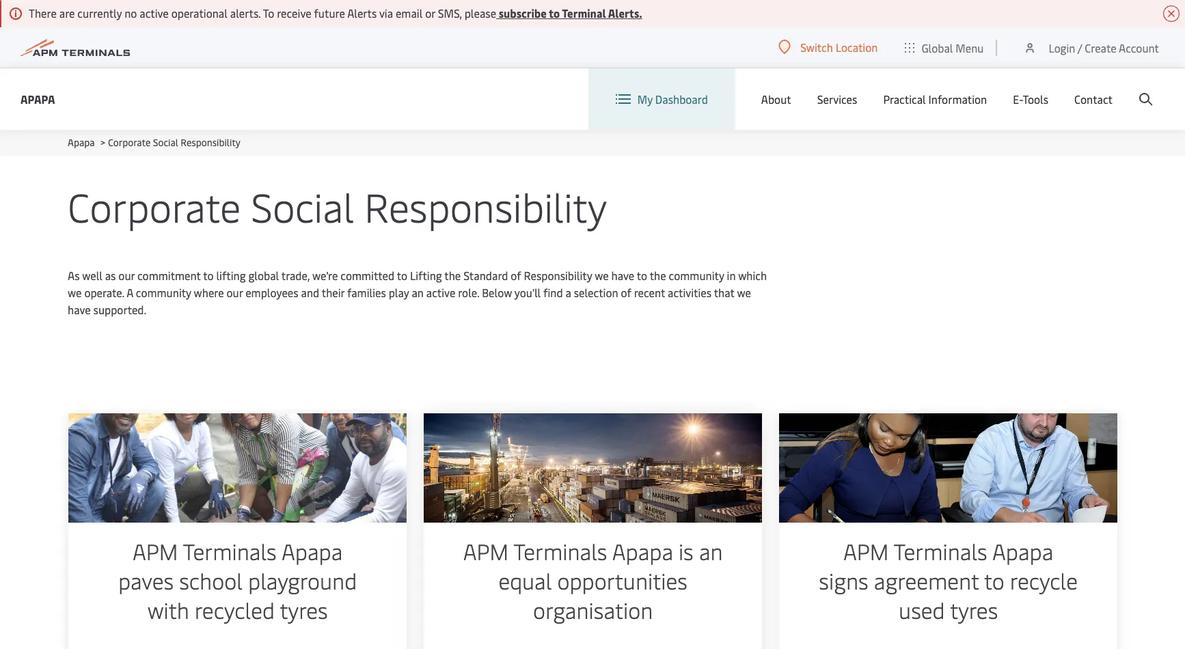 Task type: vqa. For each thing, say whether or not it's contained in the screenshot.
the topmost of
yes



Task type: describe. For each thing, give the bounding box(es) containing it.
contact button
[[1075, 68, 1113, 130]]

create
[[1085, 40, 1117, 55]]

to left terminal
[[549, 5, 560, 21]]

0 vertical spatial have
[[612, 268, 635, 283]]

agreement
[[874, 566, 979, 595]]

to up play
[[397, 268, 407, 283]]

are
[[59, 5, 75, 21]]

recent
[[634, 285, 665, 300]]

families
[[347, 285, 386, 300]]

please
[[465, 5, 496, 21]]

an inside apm terminals apapa is an equal opportunities organisation
[[699, 537, 723, 566]]

apm for apm terminals apapa is an equal opportunities organisation
[[463, 537, 508, 566]]

committed
[[341, 268, 395, 283]]

0 horizontal spatial community
[[136, 285, 191, 300]]

global menu button
[[892, 27, 998, 68]]

login
[[1049, 40, 1076, 55]]

2 the from the left
[[650, 268, 666, 283]]

below
[[482, 285, 512, 300]]

recycled
[[194, 595, 274, 625]]

1 horizontal spatial we
[[595, 268, 609, 283]]

login / create account link
[[1024, 27, 1159, 68]]

1 vertical spatial have
[[68, 302, 91, 317]]

active inside "as well as our commitment to lifting global trade, we're committed to lifting the standard of responsibility we have to the community in which we operate. a community where our employees and their families play an active role. below you'll find a selection of recent activities that we have supported."
[[426, 285, 455, 300]]

standard
[[464, 268, 508, 283]]

lifting
[[216, 268, 246, 283]]

an inside "as well as our commitment to lifting global trade, we're committed to lifting the standard of responsibility we have to the community in which we operate. a community where our employees and their families play an active role. below you'll find a selection of recent activities that we have supported."
[[412, 285, 424, 300]]

a
[[566, 285, 571, 300]]

dashboard
[[655, 92, 708, 107]]

role.
[[458, 285, 479, 300]]

employees
[[246, 285, 298, 300]]

>
[[100, 136, 105, 149]]

apapa for apm terminals apapa paves school playground with recycled tyres
[[281, 537, 342, 566]]

paves
[[118, 566, 173, 595]]

as
[[68, 268, 80, 283]]

future
[[314, 5, 345, 21]]

apapa for apm terminals apapa is an equal opportunities organisation
[[612, 537, 673, 566]]

e-tools
[[1013, 92, 1049, 107]]

which
[[738, 268, 767, 283]]

0 vertical spatial responsibility
[[181, 136, 241, 149]]

terminals for to
[[894, 537, 987, 566]]

to inside apm terminals apapa signs agreement to recycle used tyres
[[984, 566, 1004, 595]]

apm terminals apapa is an equal opportunities organisation
[[463, 537, 723, 625]]

in
[[727, 268, 736, 283]]

1 vertical spatial responsibility
[[364, 179, 607, 233]]

global menu
[[922, 40, 984, 55]]

with
[[147, 595, 188, 625]]

apm for apm terminals apapa paves school playground with recycled tyres
[[132, 537, 177, 566]]

1 vertical spatial apapa link
[[68, 136, 95, 149]]

commitment
[[137, 268, 201, 283]]

recycled tyres image
[[68, 414, 406, 523]]

services
[[817, 92, 858, 107]]

apm terminals apapa paves school playground with recycled tyres
[[118, 537, 356, 625]]

apm terminals apapa signs agreement to recycle used tyres
[[819, 537, 1078, 625]]

or
[[425, 5, 435, 21]]

receive
[[277, 5, 311, 21]]

login / create account
[[1049, 40, 1159, 55]]

school
[[179, 566, 242, 595]]

alerts.
[[230, 5, 261, 21]]

services button
[[817, 68, 858, 130]]

e-
[[1013, 92, 1023, 107]]

terminals for equal
[[513, 537, 607, 566]]

operational
[[171, 5, 228, 21]]

we're
[[312, 268, 338, 283]]

terminals for playground
[[182, 537, 276, 566]]

apm terminals apapa signs agreement to recycle used tyres link
[[779, 414, 1118, 649]]

as
[[105, 268, 116, 283]]

organisation
[[533, 595, 653, 625]]

0 horizontal spatial our
[[118, 268, 135, 283]]

0 vertical spatial community
[[669, 268, 724, 283]]

0 vertical spatial active
[[140, 5, 169, 21]]

as well as our commitment to lifting global trade, we're committed to lifting the standard of responsibility we have to the community in which we operate. a community where our employees and their families play an active role. below you'll find a selection of recent activities that we have supported.
[[68, 268, 767, 317]]

signs
[[819, 566, 868, 595]]

operate.
[[84, 285, 124, 300]]

switch
[[801, 40, 833, 55]]

contact
[[1075, 92, 1113, 107]]

about button
[[761, 68, 791, 130]]

0 horizontal spatial we
[[68, 285, 82, 300]]

via
[[379, 5, 393, 21]]

practical
[[883, 92, 926, 107]]

recycle
[[1010, 566, 1078, 595]]

there are currently no active operational alerts. to receive future alerts via email or sms, please subscribe to terminal alerts.
[[29, 5, 642, 21]]

used
[[899, 595, 945, 625]]

apm for apm terminals apapa signs agreement to recycle used tyres
[[843, 537, 889, 566]]

location
[[836, 40, 878, 55]]

tools
[[1023, 92, 1049, 107]]

1 vertical spatial our
[[227, 285, 243, 300]]

0 horizontal spatial of
[[511, 268, 521, 283]]



Task type: locate. For each thing, give the bounding box(es) containing it.
1 horizontal spatial have
[[612, 268, 635, 283]]

3 apm from the left
[[843, 537, 889, 566]]

active right the no
[[140, 5, 169, 21]]

terminals inside apm terminals apapa signs agreement to recycle used tyres
[[894, 537, 987, 566]]

community down commitment
[[136, 285, 191, 300]]

you'll
[[515, 285, 541, 300]]

2 horizontal spatial terminals
[[894, 537, 987, 566]]

about
[[761, 92, 791, 107]]

no
[[125, 5, 137, 21]]

1 horizontal spatial the
[[650, 268, 666, 283]]

have
[[612, 268, 635, 283], [68, 302, 91, 317]]

practical information button
[[883, 68, 987, 130]]

responsibility
[[181, 136, 241, 149], [364, 179, 607, 233], [524, 268, 592, 283]]

account
[[1119, 40, 1159, 55]]

2 apm from the left
[[463, 537, 508, 566]]

apapa for apm terminals apapa signs agreement to recycle used tyres
[[992, 537, 1053, 566]]

our right as
[[118, 268, 135, 283]]

to up recent
[[637, 268, 647, 283]]

trade,
[[282, 268, 310, 283]]

my dashboard button
[[616, 68, 708, 130]]

their
[[322, 285, 345, 300]]

global
[[922, 40, 953, 55]]

1 horizontal spatial terminals
[[513, 537, 607, 566]]

apm terminals apapa is an equal opportunities organisation link
[[423, 414, 762, 649]]

corporate
[[108, 136, 151, 149], [68, 179, 241, 233]]

subscribe
[[499, 5, 547, 21]]

to up where
[[203, 268, 214, 283]]

tyres inside apm terminals apapa signs agreement to recycle used tyres
[[950, 595, 998, 625]]

e-tools button
[[1013, 68, 1049, 130]]

email
[[396, 5, 423, 21]]

our
[[118, 268, 135, 283], [227, 285, 243, 300]]

we
[[595, 268, 609, 283], [68, 285, 82, 300], [737, 285, 751, 300]]

selection
[[574, 285, 618, 300]]

close alert image
[[1163, 5, 1180, 22]]

tyres for recycled
[[279, 595, 327, 625]]

opportunities
[[557, 566, 687, 595]]

we down which
[[737, 285, 751, 300]]

corporate right >
[[108, 136, 151, 149]]

apm inside apm terminals apapa is an equal opportunities organisation
[[463, 537, 508, 566]]

subscribe to terminal alerts. link
[[496, 5, 642, 21]]

0 vertical spatial apapa link
[[21, 91, 55, 108]]

tyres for used
[[950, 595, 998, 625]]

that
[[714, 285, 735, 300]]

1 horizontal spatial community
[[669, 268, 724, 283]]

2 terminals from the left
[[513, 537, 607, 566]]

an right is
[[699, 537, 723, 566]]

0 horizontal spatial tyres
[[279, 595, 327, 625]]

1 horizontal spatial of
[[621, 285, 631, 300]]

apapa inside apm terminals apapa signs agreement to recycle used tyres
[[992, 537, 1053, 566]]

terminal
[[562, 5, 606, 21]]

1 the from the left
[[445, 268, 461, 283]]

is
[[678, 537, 693, 566]]

1 vertical spatial of
[[621, 285, 631, 300]]

lifting
[[410, 268, 442, 283]]

1 apm from the left
[[132, 537, 177, 566]]

of
[[511, 268, 521, 283], [621, 285, 631, 300]]

signing memorandum of understanding tyre recycling nigeria image
[[779, 414, 1118, 523]]

terminals
[[182, 537, 276, 566], [513, 537, 607, 566], [894, 537, 987, 566]]

sms,
[[438, 5, 462, 21]]

where
[[194, 285, 224, 300]]

apapa
[[21, 91, 55, 106], [68, 136, 95, 149], [281, 537, 342, 566], [612, 537, 673, 566], [992, 537, 1053, 566]]

2 tyres from the left
[[950, 595, 998, 625]]

0 vertical spatial social
[[153, 136, 178, 149]]

have down operate.
[[68, 302, 91, 317]]

community
[[669, 268, 724, 283], [136, 285, 191, 300]]

1 horizontal spatial an
[[699, 537, 723, 566]]

corporate social responsibility
[[68, 179, 607, 233]]

terminals inside apm terminals apapa paves school playground with recycled tyres
[[182, 537, 276, 566]]

and
[[301, 285, 319, 300]]

0 horizontal spatial apm
[[132, 537, 177, 566]]

terminal picture 2 image
[[423, 414, 762, 523]]

terminals up organisation
[[513, 537, 607, 566]]

equal
[[498, 566, 551, 595]]

apm
[[132, 537, 177, 566], [463, 537, 508, 566], [843, 537, 889, 566]]

0 horizontal spatial have
[[68, 302, 91, 317]]

0 vertical spatial of
[[511, 268, 521, 283]]

play
[[389, 285, 409, 300]]

well
[[82, 268, 102, 283]]

active
[[140, 5, 169, 21], [426, 285, 455, 300]]

1 horizontal spatial apm
[[463, 537, 508, 566]]

2 horizontal spatial we
[[737, 285, 751, 300]]

of left recent
[[621, 285, 631, 300]]

a
[[127, 285, 133, 300]]

apapa inside apm terminals apapa paves school playground with recycled tyres
[[281, 537, 342, 566]]

1 tyres from the left
[[279, 595, 327, 625]]

information
[[929, 92, 987, 107]]

1 vertical spatial active
[[426, 285, 455, 300]]

the
[[445, 268, 461, 283], [650, 268, 666, 283]]

switch location button
[[779, 40, 878, 55]]

activities
[[668, 285, 712, 300]]

apm inside apm terminals apapa paves school playground with recycled tyres
[[132, 537, 177, 566]]

terminals up the recycled
[[182, 537, 276, 566]]

our down lifting
[[227, 285, 243, 300]]

to
[[263, 5, 274, 21]]

0 vertical spatial corporate
[[108, 136, 151, 149]]

we up selection
[[595, 268, 609, 283]]

have up recent
[[612, 268, 635, 283]]

playground
[[247, 566, 356, 595]]

active down lifting
[[426, 285, 455, 300]]

find
[[544, 285, 563, 300]]

/
[[1078, 40, 1082, 55]]

an
[[412, 285, 424, 300], [699, 537, 723, 566]]

practical information
[[883, 92, 987, 107]]

switch location
[[801, 40, 878, 55]]

responsibility inside "as well as our commitment to lifting global trade, we're committed to lifting the standard of responsibility we have to the community in which we operate. a community where our employees and their families play an active role. below you'll find a selection of recent activities that we have supported."
[[524, 268, 592, 283]]

terminals up used
[[894, 537, 987, 566]]

social
[[153, 136, 178, 149], [251, 179, 354, 233]]

1 vertical spatial an
[[699, 537, 723, 566]]

0 horizontal spatial social
[[153, 136, 178, 149]]

supported.
[[93, 302, 146, 317]]

to
[[549, 5, 560, 21], [203, 268, 214, 283], [397, 268, 407, 283], [637, 268, 647, 283], [984, 566, 1004, 595]]

apm inside apm terminals apapa signs agreement to recycle used tyres
[[843, 537, 889, 566]]

apapa inside apm terminals apapa is an equal opportunities organisation
[[612, 537, 673, 566]]

2 vertical spatial responsibility
[[524, 268, 592, 283]]

1 horizontal spatial active
[[426, 285, 455, 300]]

community up activities
[[669, 268, 724, 283]]

1 horizontal spatial apapa link
[[68, 136, 95, 149]]

0 horizontal spatial terminals
[[182, 537, 276, 566]]

1 horizontal spatial tyres
[[950, 595, 998, 625]]

to left recycle
[[984, 566, 1004, 595]]

there
[[29, 5, 57, 21]]

0 horizontal spatial active
[[140, 5, 169, 21]]

1 terminals from the left
[[182, 537, 276, 566]]

1 vertical spatial community
[[136, 285, 191, 300]]

we down as
[[68, 285, 82, 300]]

an right play
[[412, 285, 424, 300]]

corporate down apapa > corporate social responsibility
[[68, 179, 241, 233]]

alerts.
[[608, 5, 642, 21]]

apm terminals apapa paves school playground with recycled tyres link
[[68, 414, 406, 649]]

tyres inside apm terminals apapa paves school playground with recycled tyres
[[279, 595, 327, 625]]

0 vertical spatial an
[[412, 285, 424, 300]]

apapa link
[[21, 91, 55, 108], [68, 136, 95, 149]]

of up you'll
[[511, 268, 521, 283]]

my
[[638, 92, 653, 107]]

alerts
[[347, 5, 377, 21]]

tyres
[[279, 595, 327, 625], [950, 595, 998, 625]]

1 vertical spatial corporate
[[68, 179, 241, 233]]

the up role.
[[445, 268, 461, 283]]

menu
[[956, 40, 984, 55]]

0 horizontal spatial the
[[445, 268, 461, 283]]

global
[[248, 268, 279, 283]]

0 horizontal spatial apapa link
[[21, 91, 55, 108]]

1 vertical spatial social
[[251, 179, 354, 233]]

0 vertical spatial our
[[118, 268, 135, 283]]

apapa > corporate social responsibility
[[68, 136, 241, 149]]

1 horizontal spatial our
[[227, 285, 243, 300]]

the up recent
[[650, 268, 666, 283]]

1 horizontal spatial social
[[251, 179, 354, 233]]

0 horizontal spatial an
[[412, 285, 424, 300]]

currently
[[77, 5, 122, 21]]

3 terminals from the left
[[894, 537, 987, 566]]

terminals inside apm terminals apapa is an equal opportunities organisation
[[513, 537, 607, 566]]

2 horizontal spatial apm
[[843, 537, 889, 566]]



